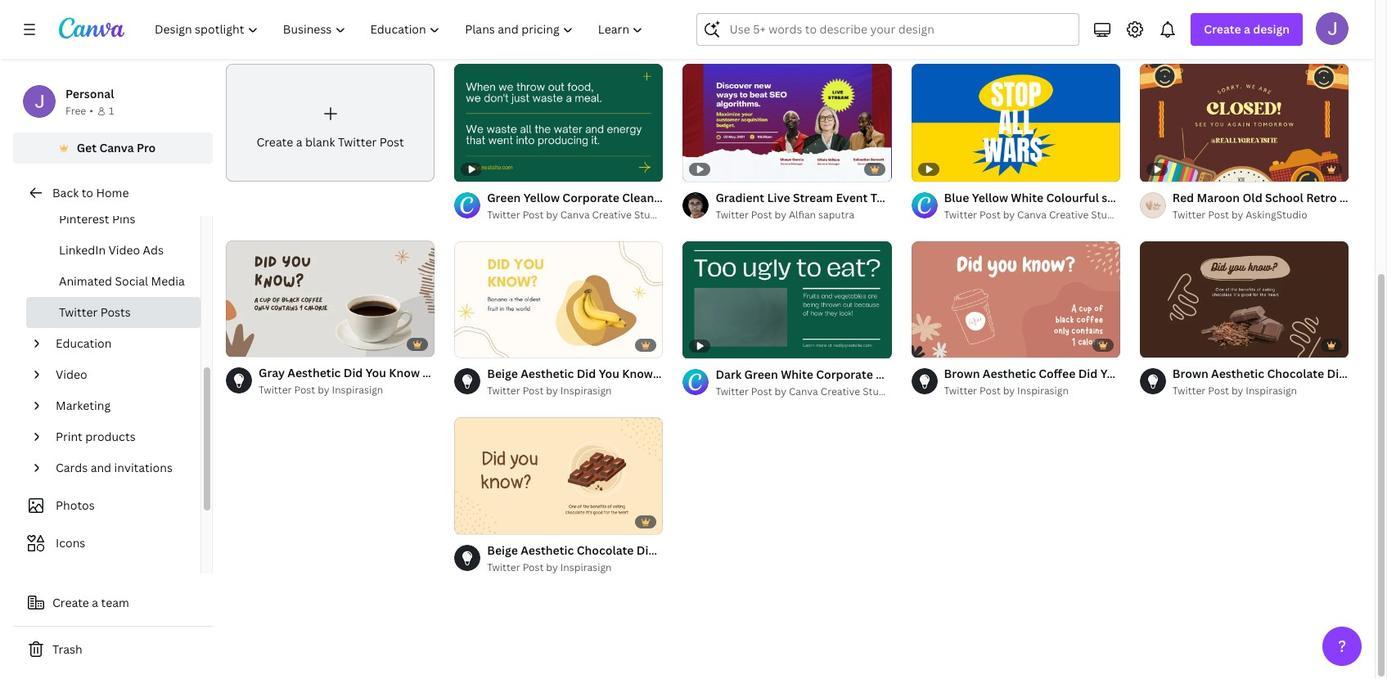 Task type: describe. For each thing, give the bounding box(es) containing it.
inspirasign inside brown aesthetic chocolate did you kn twitter post by inspirasign
[[1246, 384, 1298, 398]]

create for create a team
[[52, 595, 89, 611]]

products
[[85, 429, 136, 445]]

brown for brown aesthetic chocolate did you kn
[[1173, 366, 1209, 382]]

free •
[[65, 104, 93, 118]]

inspirasign for beige aesthetic chocolate did you know twitter post
[[561, 561, 612, 575]]

creative for you
[[592, 208, 632, 221]]

studio for know
[[634, 208, 665, 221]]

beige for beige aesthetic chocolate did you know twitter post
[[487, 543, 518, 559]]

twitter post by askingstudio
[[1173, 208, 1308, 221]]

education link
[[49, 328, 191, 359]]

beige aesthetic did you know banana twitter post link
[[487, 365, 767, 384]]

and
[[91, 460, 111, 476]]

aesthetic for brown aesthetic coffee did you know twitter post
[[983, 366, 1036, 382]]

beige aesthetic chocolate did you know twitter post image
[[455, 418, 663, 535]]

gray aesthetic did you know black coffee twitter post twitter post by inspirasign
[[259, 365, 562, 397]]

create for create a blank twitter post
[[257, 134, 293, 150]]

brown aesthetic chocolate did you know twitter post image
[[1140, 241, 1349, 358]]

beige aesthetic did you know banana twitter post image
[[455, 241, 663, 358]]

animated
[[59, 273, 112, 289]]

live
[[767, 190, 791, 205]]

pro
[[137, 140, 156, 156]]

you for beige aesthetic chocolate did you know twitter post
[[659, 543, 680, 559]]

1 vertical spatial video
[[56, 367, 87, 382]]

marketing
[[56, 398, 111, 413]]

canva inside button
[[99, 140, 134, 156]]

by inside gray aesthetic did you know black coffee twitter post twitter post by inspirasign
[[318, 383, 330, 397]]

aesthetic for beige aesthetic chocolate did you know twitter post
[[521, 543, 574, 559]]

create for create a design
[[1205, 21, 1242, 37]]

•
[[89, 104, 93, 118]]

by inside beige aesthetic did you know banana twitter post twitter post by inspirasign
[[546, 384, 558, 398]]

pinterest pins
[[59, 211, 135, 227]]

post inside brown aesthetic chocolate did you kn twitter post by inspirasign
[[1209, 384, 1230, 398]]

twitter post by inspirasign link for gray aesthetic did you know black coffee twitter post
[[259, 383, 435, 399]]

personal
[[65, 86, 114, 102]]

1
[[109, 104, 114, 118]]

did for beige aesthetic chocolate did you know twitter post
[[637, 543, 656, 559]]

stream
[[793, 190, 833, 205]]

event
[[836, 190, 868, 205]]

1 horizontal spatial twitter post by canva creative studio link
[[716, 384, 894, 400]]

twitter post by inspirasign link for brown aesthetic chocolate did you kn
[[1173, 384, 1349, 400]]

ads
[[143, 242, 164, 258]]

inspirasign for beige aesthetic did you know banana twitter post
[[561, 384, 612, 398]]

twitter post by askingstudio link
[[1173, 207, 1349, 223]]

social
[[115, 273, 148, 289]]

did inside beige aesthetic did you know banana twitter post twitter post by inspirasign
[[577, 366, 596, 382]]

trash
[[52, 642, 82, 657]]

know inside the brown aesthetic coffee did you know twitter post twitter post by inspirasign
[[1124, 366, 1155, 382]]

beige aesthetic did you know banana twitter post twitter post by inspirasign
[[487, 366, 767, 398]]

create a team
[[52, 595, 129, 611]]

twitter posts
[[59, 305, 131, 320]]

photos
[[56, 498, 95, 513]]

get canva pro button
[[13, 133, 213, 164]]

creative for did
[[1049, 208, 1089, 221]]

photos link
[[23, 490, 191, 521]]

gradient live stream event twitter post link
[[716, 189, 938, 207]]

pinterest
[[59, 211, 109, 227]]

brown aesthetic coffee did you know twitter post image
[[912, 241, 1121, 358]]

by inside brown aesthetic chocolate did you kn twitter post by inspirasign
[[1232, 384, 1244, 398]]

gray aesthetic did you know black coffee twitter post image
[[226, 240, 435, 358]]

gradient live stream event twitter post twitter post by alfian saputra
[[716, 190, 938, 221]]

to
[[82, 185, 93, 201]]

know inside beige aesthetic did you know banana twitter post twitter post by inspirasign
[[622, 366, 653, 382]]

brown aesthetic coffee did you know twitter post twitter post by inspirasign
[[944, 366, 1225, 398]]

did for brown aesthetic coffee did you know twitter post
[[1079, 366, 1098, 382]]

back to home
[[52, 185, 129, 201]]

create a team button
[[13, 587, 213, 620]]

cards and invitations link
[[49, 453, 191, 484]]

saputra
[[819, 208, 855, 221]]

askingstudio
[[1246, 208, 1308, 221]]

twitter post by canva creative studio for did
[[487, 208, 665, 221]]

animated social media
[[59, 273, 185, 289]]

cards
[[56, 460, 88, 476]]

0 vertical spatial video
[[109, 242, 140, 258]]

create a blank twitter post element
[[226, 64, 435, 181]]

linkedin video ads
[[59, 242, 164, 258]]



Task type: vqa. For each thing, say whether or not it's contained in the screenshot.
login & security link on the top of the page
no



Task type: locate. For each thing, give the bounding box(es) containing it.
10 templates
[[226, 26, 298, 42]]

2 vertical spatial create
[[52, 595, 89, 611]]

canva
[[99, 140, 134, 156], [561, 208, 590, 221], [1018, 208, 1047, 221], [789, 385, 818, 399]]

create a blank twitter post link
[[226, 64, 435, 181]]

0 horizontal spatial coffee
[[456, 365, 493, 381]]

inspirasign
[[332, 383, 383, 397], [561, 384, 612, 398], [1018, 384, 1069, 398], [1246, 384, 1298, 398], [561, 561, 612, 575]]

beige aesthetic chocolate did you know twitter post twitter post by inspirasign
[[487, 543, 783, 575]]

kn
[[1373, 366, 1388, 382]]

did inside gray aesthetic did you know black coffee twitter post twitter post by inspirasign
[[344, 365, 363, 381]]

1 vertical spatial create
[[257, 134, 293, 150]]

media
[[151, 273, 185, 289]]

aesthetic down beige aesthetic chocolate did you know twitter post image at bottom left
[[521, 543, 574, 559]]

1 horizontal spatial a
[[296, 134, 303, 150]]

1 vertical spatial a
[[296, 134, 303, 150]]

you inside the brown aesthetic coffee did you know twitter post twitter post by inspirasign
[[1101, 366, 1122, 382]]

templates
[[243, 26, 298, 42]]

0 horizontal spatial create
[[52, 595, 89, 611]]

canva for twitter post by canva creative studio link to the middle
[[789, 385, 818, 399]]

you
[[366, 365, 386, 381], [599, 366, 620, 382], [1101, 366, 1122, 382], [1350, 366, 1370, 382], [659, 543, 680, 559]]

0 vertical spatial beige
[[487, 366, 518, 382]]

2 horizontal spatial studio
[[1092, 208, 1123, 221]]

design
[[1254, 21, 1290, 37]]

2 beige from the top
[[487, 543, 518, 559]]

twitter post by canva creative studio link
[[487, 207, 665, 223], [944, 207, 1123, 223], [716, 384, 894, 400]]

pins
[[112, 211, 135, 227]]

did inside beige aesthetic chocolate did you know twitter post twitter post by inspirasign
[[637, 543, 656, 559]]

create inside dropdown button
[[1205, 21, 1242, 37]]

inspirasign inside beige aesthetic did you know banana twitter post twitter post by inspirasign
[[561, 384, 612, 398]]

1 beige from the top
[[487, 366, 518, 382]]

jacob simon image
[[1316, 12, 1349, 45]]

1 vertical spatial chocolate
[[577, 543, 634, 559]]

beige for beige aesthetic did you know banana twitter post
[[487, 366, 518, 382]]

2 horizontal spatial a
[[1244, 21, 1251, 37]]

twitter post by inspirasign link for beige aesthetic did you know banana twitter post
[[487, 384, 663, 400]]

1 horizontal spatial chocolate
[[1268, 366, 1325, 382]]

banana
[[656, 366, 698, 382]]

twitter post by canva creative studio link for coffee
[[944, 207, 1123, 223]]

did for brown aesthetic chocolate did you kn
[[1328, 366, 1347, 382]]

0 horizontal spatial studio
[[634, 208, 665, 221]]

inspirasign for brown aesthetic coffee did you know twitter post
[[1018, 384, 1069, 398]]

alfian
[[789, 208, 816, 221]]

aesthetic
[[288, 365, 341, 381], [521, 366, 574, 382], [983, 366, 1036, 382], [1212, 366, 1265, 382], [521, 543, 574, 559]]

0 vertical spatial a
[[1244, 21, 1251, 37]]

did inside brown aesthetic chocolate did you kn twitter post by inspirasign
[[1328, 366, 1347, 382]]

gray aesthetic did you know black coffee twitter post link
[[259, 365, 562, 383]]

twitter inside brown aesthetic chocolate did you kn twitter post by inspirasign
[[1173, 384, 1206, 398]]

icons link
[[23, 528, 191, 559]]

by inside gradient live stream event twitter post twitter post by alfian saputra
[[775, 208, 787, 221]]

a inside create a blank twitter post element
[[296, 134, 303, 150]]

aesthetic inside beige aesthetic did you know banana twitter post twitter post by inspirasign
[[521, 366, 574, 382]]

video left ads
[[109, 242, 140, 258]]

10
[[226, 26, 240, 42]]

brown
[[944, 366, 980, 382], [1173, 366, 1209, 382]]

aesthetic down beige aesthetic did you know banana twitter post image
[[521, 366, 574, 382]]

beige inside beige aesthetic chocolate did you know twitter post twitter post by inspirasign
[[487, 543, 518, 559]]

gray
[[259, 365, 285, 381]]

brown inside the brown aesthetic coffee did you know twitter post twitter post by inspirasign
[[944, 366, 980, 382]]

get canva pro
[[77, 140, 156, 156]]

aesthetic right gray
[[288, 365, 341, 381]]

you inside gray aesthetic did you know black coffee twitter post twitter post by inspirasign
[[366, 365, 386, 381]]

back to home link
[[13, 177, 213, 210]]

cards and invitations
[[56, 460, 173, 476]]

brown aesthetic chocolate did you kn link
[[1173, 365, 1388, 384]]

1 horizontal spatial create
[[257, 134, 293, 150]]

aesthetic down brown aesthetic chocolate did you know twitter post image
[[1212, 366, 1265, 382]]

aesthetic for brown aesthetic chocolate did you kn
[[1212, 366, 1265, 382]]

you for brown aesthetic coffee did you know twitter post
[[1101, 366, 1122, 382]]

know inside beige aesthetic chocolate did you know twitter post twitter post by inspirasign
[[682, 543, 713, 559]]

brown aesthetic coffee did you know twitter post link
[[944, 365, 1225, 384]]

twitter post by alfian saputra link
[[716, 207, 892, 223]]

inspirasign inside the brown aesthetic coffee did you know twitter post twitter post by inspirasign
[[1018, 384, 1069, 398]]

twitter post by inspirasign link for brown aesthetic coffee did you know twitter post
[[944, 384, 1121, 400]]

by inside beige aesthetic chocolate did you know twitter post twitter post by inspirasign
[[546, 561, 558, 575]]

you inside beige aesthetic chocolate did you know twitter post twitter post by inspirasign
[[659, 543, 680, 559]]

a inside create a team "button"
[[92, 595, 98, 611]]

team
[[101, 595, 129, 611]]

a for design
[[1244, 21, 1251, 37]]

video up marketing
[[56, 367, 87, 382]]

Search search field
[[730, 14, 1069, 45]]

1 horizontal spatial coffee
[[1039, 366, 1076, 382]]

0 horizontal spatial creative
[[592, 208, 632, 221]]

beige aesthetic chocolate did you know twitter post link
[[487, 542, 783, 560]]

aesthetic for beige aesthetic did you know banana twitter post
[[521, 366, 574, 382]]

1 horizontal spatial video
[[109, 242, 140, 258]]

you inside beige aesthetic did you know banana twitter post twitter post by inspirasign
[[599, 366, 620, 382]]

by inside the brown aesthetic coffee did you know twitter post twitter post by inspirasign
[[1004, 384, 1015, 398]]

coffee
[[456, 365, 493, 381], [1039, 366, 1076, 382]]

top level navigation element
[[144, 13, 658, 46]]

inspirasign down the 'beige aesthetic did you know banana twitter post' link
[[561, 384, 612, 398]]

beige inside beige aesthetic did you know banana twitter post twitter post by inspirasign
[[487, 366, 518, 382]]

create left design
[[1205, 21, 1242, 37]]

a for blank
[[296, 134, 303, 150]]

gradient
[[716, 190, 765, 205]]

print
[[56, 429, 83, 445]]

a
[[1244, 21, 1251, 37], [296, 134, 303, 150], [92, 595, 98, 611]]

canva for twitter post by canva creative studio link for did
[[561, 208, 590, 221]]

back
[[52, 185, 79, 201]]

post
[[380, 134, 404, 150], [913, 190, 938, 205], [523, 208, 544, 221], [751, 208, 773, 221], [980, 208, 1001, 221], [1209, 208, 1230, 221], [537, 365, 562, 381], [742, 366, 767, 382], [1200, 366, 1225, 382], [294, 383, 315, 397], [523, 384, 544, 398], [980, 384, 1001, 398], [1209, 384, 1230, 398], [751, 385, 773, 399], [758, 543, 783, 559], [523, 561, 544, 575]]

beige
[[487, 366, 518, 382], [487, 543, 518, 559]]

brown aesthetic chocolate did you kn twitter post by inspirasign
[[1173, 366, 1388, 398]]

a left design
[[1244, 21, 1251, 37]]

studio
[[634, 208, 665, 221], [1092, 208, 1123, 221], [863, 385, 894, 399]]

twitter
[[338, 134, 377, 150], [871, 190, 910, 205], [487, 208, 520, 221], [716, 208, 749, 221], [944, 208, 978, 221], [1173, 208, 1206, 221], [59, 305, 98, 320], [495, 365, 535, 381], [700, 366, 740, 382], [1158, 366, 1197, 382], [259, 383, 292, 397], [487, 384, 520, 398], [944, 384, 978, 398], [1173, 384, 1206, 398], [716, 385, 749, 399], [716, 543, 755, 559], [487, 561, 520, 575]]

create a design button
[[1191, 13, 1303, 46]]

know
[[389, 365, 420, 381], [622, 366, 653, 382], [1124, 366, 1155, 382], [682, 543, 713, 559]]

pinterest pins link
[[26, 204, 201, 235]]

1 horizontal spatial brown
[[1173, 366, 1209, 382]]

aesthetic inside gray aesthetic did you know black coffee twitter post twitter post by inspirasign
[[288, 365, 341, 381]]

inspirasign down brown aesthetic coffee did you know twitter post link
[[1018, 384, 1069, 398]]

chocolate inside beige aesthetic chocolate did you know twitter post twitter post by inspirasign
[[577, 543, 634, 559]]

0 horizontal spatial chocolate
[[577, 543, 634, 559]]

twitter post by inspirasign link for beige aesthetic chocolate did you know twitter post
[[487, 560, 663, 577]]

0 horizontal spatial twitter post by canva creative studio
[[487, 208, 665, 221]]

aesthetic for gray aesthetic did you know black coffee twitter post
[[288, 365, 341, 381]]

twitter post by canva creative studio for coffee
[[944, 208, 1123, 221]]

twitter post by canva creative studio
[[487, 208, 665, 221], [944, 208, 1123, 221], [716, 385, 894, 399]]

chocolate for kn
[[1268, 366, 1325, 382]]

a for team
[[92, 595, 98, 611]]

you inside brown aesthetic chocolate did you kn twitter post by inspirasign
[[1350, 366, 1370, 382]]

chocolate inside brown aesthetic chocolate did you kn twitter post by inspirasign
[[1268, 366, 1325, 382]]

inspirasign down gray aesthetic did you know black coffee twitter post link
[[332, 383, 383, 397]]

2 vertical spatial a
[[92, 595, 98, 611]]

create a design
[[1205, 21, 1290, 37]]

brown for brown aesthetic coffee did you know twitter post
[[944, 366, 980, 382]]

2 horizontal spatial twitter post by canva creative studio
[[944, 208, 1123, 221]]

education
[[56, 336, 112, 351]]

twitter post by inspirasign link
[[259, 383, 435, 399], [487, 384, 663, 400], [944, 384, 1121, 400], [1173, 384, 1349, 400], [487, 560, 663, 577]]

a inside create a design dropdown button
[[1244, 21, 1251, 37]]

0 vertical spatial create
[[1205, 21, 1242, 37]]

inspirasign inside beige aesthetic chocolate did you know twitter post twitter post by inspirasign
[[561, 561, 612, 575]]

0 horizontal spatial brown
[[944, 366, 980, 382]]

1 horizontal spatial twitter post by canva creative studio
[[716, 385, 894, 399]]

chocolate for know
[[577, 543, 634, 559]]

None search field
[[697, 13, 1080, 46]]

0 horizontal spatial twitter post by canva creative studio link
[[487, 207, 665, 223]]

chocolate
[[1268, 366, 1325, 382], [577, 543, 634, 559]]

invitations
[[114, 460, 173, 476]]

inspirasign down beige aesthetic chocolate did you know twitter post link
[[561, 561, 612, 575]]

you for brown aesthetic chocolate did you kn
[[1350, 366, 1370, 382]]

icons
[[56, 535, 85, 551]]

2 brown from the left
[[1173, 366, 1209, 382]]

create left team
[[52, 595, 89, 611]]

brown inside brown aesthetic chocolate did you kn twitter post by inspirasign
[[1173, 366, 1209, 382]]

by
[[546, 208, 558, 221], [775, 208, 787, 221], [1004, 208, 1015, 221], [1232, 208, 1244, 221], [318, 383, 330, 397], [546, 384, 558, 398], [1004, 384, 1015, 398], [1232, 384, 1244, 398], [775, 385, 787, 399], [546, 561, 558, 575]]

2 horizontal spatial creative
[[1049, 208, 1089, 221]]

home
[[96, 185, 129, 201]]

1 brown from the left
[[944, 366, 980, 382]]

inspirasign down "brown aesthetic chocolate did you kn" link
[[1246, 384, 1298, 398]]

0 vertical spatial chocolate
[[1268, 366, 1325, 382]]

marketing link
[[49, 391, 191, 422]]

print products link
[[49, 422, 191, 453]]

a left team
[[92, 595, 98, 611]]

2 horizontal spatial create
[[1205, 21, 1242, 37]]

linkedin
[[59, 242, 106, 258]]

video link
[[49, 359, 191, 391]]

create inside "button"
[[52, 595, 89, 611]]

get
[[77, 140, 97, 156]]

twitter post by canva creative studio link for did
[[487, 207, 665, 223]]

aesthetic inside beige aesthetic chocolate did you know twitter post twitter post by inspirasign
[[521, 543, 574, 559]]

know inside gray aesthetic did you know black coffee twitter post twitter post by inspirasign
[[389, 365, 420, 381]]

linkedin video ads link
[[26, 235, 201, 266]]

trash link
[[13, 634, 213, 666]]

print products
[[56, 429, 136, 445]]

canva for twitter post by canva creative studio link corresponding to coffee
[[1018, 208, 1047, 221]]

studio for you
[[1092, 208, 1123, 221]]

aesthetic inside brown aesthetic chocolate did you kn twitter post by inspirasign
[[1212, 366, 1265, 382]]

animated social media link
[[26, 266, 201, 297]]

0 horizontal spatial video
[[56, 367, 87, 382]]

coffee inside the brown aesthetic coffee did you know twitter post twitter post by inspirasign
[[1039, 366, 1076, 382]]

1 vertical spatial beige
[[487, 543, 518, 559]]

blank
[[305, 134, 335, 150]]

posts
[[100, 305, 131, 320]]

2 horizontal spatial twitter post by canva creative studio link
[[944, 207, 1123, 223]]

did inside the brown aesthetic coffee did you know twitter post twitter post by inspirasign
[[1079, 366, 1098, 382]]

aesthetic down brown aesthetic coffee did you know twitter post image
[[983, 366, 1036, 382]]

1 horizontal spatial creative
[[821, 385, 861, 399]]

inspirasign inside gray aesthetic did you know black coffee twitter post twitter post by inspirasign
[[332, 383, 383, 397]]

a left blank
[[296, 134, 303, 150]]

aesthetic inside the brown aesthetic coffee did you know twitter post twitter post by inspirasign
[[983, 366, 1036, 382]]

create
[[1205, 21, 1242, 37], [257, 134, 293, 150], [52, 595, 89, 611]]

black
[[423, 365, 453, 381]]

coffee inside gray aesthetic did you know black coffee twitter post twitter post by inspirasign
[[456, 365, 493, 381]]

video
[[109, 242, 140, 258], [56, 367, 87, 382]]

create left blank
[[257, 134, 293, 150]]

free
[[65, 104, 86, 118]]

1 horizontal spatial studio
[[863, 385, 894, 399]]

0 horizontal spatial a
[[92, 595, 98, 611]]

create a blank twitter post
[[257, 134, 404, 150]]



